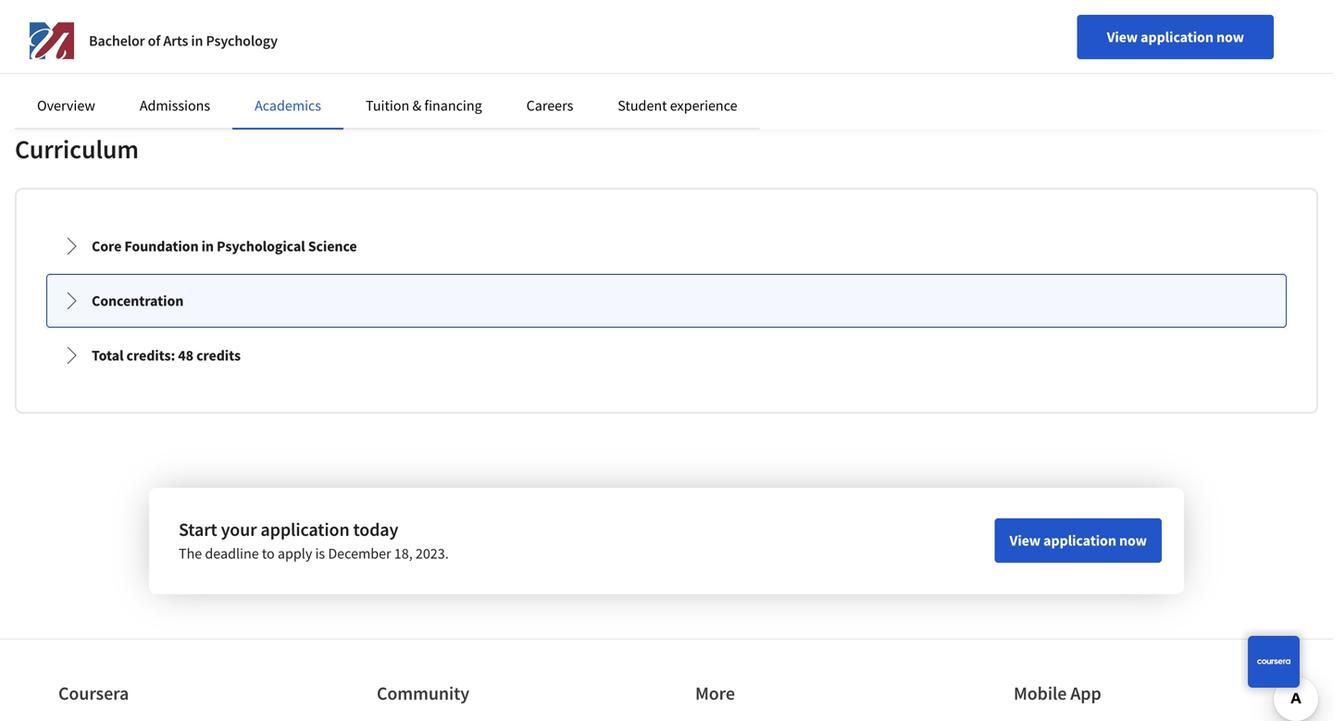 Task type: describe. For each thing, give the bounding box(es) containing it.
mobile
[[1014, 682, 1067, 705]]

your
[[221, 518, 257, 541]]

total
[[92, 346, 124, 365]]

student experience link
[[618, 96, 738, 115]]

foundation
[[124, 237, 199, 256]]

view for bachelor of arts in psychology
[[1107, 28, 1138, 46]]

student experience
[[618, 96, 738, 115]]

concentration
[[92, 292, 184, 310]]

academics link
[[255, 96, 321, 115]]

credits:
[[126, 346, 175, 365]]

psychological
[[217, 237, 305, 256]]

admissions link
[[140, 96, 210, 115]]

concentration button
[[47, 275, 1287, 327]]

view application now for the deadline to apply is december 18, 2023.
[[1010, 532, 1148, 550]]

tuition & financing link
[[366, 96, 482, 115]]

psychology
[[206, 31, 278, 50]]

of
[[148, 31, 160, 50]]

mobile app
[[1014, 682, 1102, 705]]

total credits: 48 credits
[[92, 346, 241, 365]]

admissions
[[140, 96, 210, 115]]

total credits: 48 credits button
[[47, 330, 1287, 382]]

app
[[1071, 682, 1102, 705]]

december
[[328, 545, 391, 563]]

is
[[315, 545, 325, 563]]

0 vertical spatial in
[[191, 31, 203, 50]]

curriculum
[[15, 133, 139, 165]]

now for bachelor of arts in psychology
[[1217, 28, 1245, 46]]

&
[[413, 96, 422, 115]]

2023.
[[416, 545, 449, 563]]

arts
[[163, 31, 188, 50]]

core foundation in psychological science
[[92, 237, 357, 256]]

application for bachelor of arts in psychology
[[1141, 28, 1214, 46]]

academics
[[255, 96, 321, 115]]

tuition & financing
[[366, 96, 482, 115]]

coursera
[[58, 682, 129, 705]]

48
[[178, 346, 194, 365]]



Task type: vqa. For each thing, say whether or not it's contained in the screenshot.
the "2" to the left
no



Task type: locate. For each thing, give the bounding box(es) containing it.
application
[[1141, 28, 1214, 46], [261, 518, 350, 541], [1044, 532, 1117, 550]]

1 vertical spatial view application now button
[[995, 519, 1162, 563]]

in
[[191, 31, 203, 50], [202, 237, 214, 256]]

view application now button for the deadline to apply is december 18, 2023.
[[995, 519, 1162, 563]]

1 horizontal spatial now
[[1217, 28, 1245, 46]]

0 vertical spatial now
[[1217, 28, 1245, 46]]

overview link
[[37, 96, 95, 115]]

experience
[[670, 96, 738, 115]]

credits
[[196, 346, 241, 365]]

now for the deadline to apply is december 18, 2023.
[[1120, 532, 1148, 550]]

0 vertical spatial view application now
[[1107, 28, 1245, 46]]

1 vertical spatial now
[[1120, 532, 1148, 550]]

bachelor
[[89, 31, 145, 50]]

view application now button
[[1078, 15, 1275, 59], [995, 519, 1162, 563]]

view for the deadline to apply is december 18, 2023.
[[1010, 532, 1041, 550]]

1 vertical spatial view
[[1010, 532, 1041, 550]]

application for the deadline to apply is december 18, 2023.
[[1044, 532, 1117, 550]]

0 vertical spatial view
[[1107, 28, 1138, 46]]

apply
[[278, 545, 312, 563]]

overview
[[37, 96, 95, 115]]

to
[[262, 545, 275, 563]]

1 horizontal spatial view
[[1107, 28, 1138, 46]]

view application now button for bachelor of arts in psychology
[[1078, 15, 1275, 59]]

application inside start your application today the deadline to apply is december 18, 2023.
[[261, 518, 350, 541]]

start
[[179, 518, 217, 541]]

0 horizontal spatial view
[[1010, 532, 1041, 550]]

start your application today the deadline to apply is december 18, 2023.
[[179, 518, 449, 563]]

in right foundation
[[202, 237, 214, 256]]

1 horizontal spatial application
[[1044, 532, 1117, 550]]

tuition
[[366, 96, 410, 115]]

community
[[377, 682, 470, 705]]

now
[[1217, 28, 1245, 46], [1120, 532, 1148, 550]]

careers
[[527, 96, 574, 115]]

0 vertical spatial view application now button
[[1078, 15, 1275, 59]]

science
[[308, 237, 357, 256]]

1 vertical spatial view application now
[[1010, 532, 1148, 550]]

view
[[1107, 28, 1138, 46], [1010, 532, 1041, 550]]

1 vertical spatial in
[[202, 237, 214, 256]]

18,
[[394, 545, 413, 563]]

today
[[353, 518, 399, 541]]

core foundation in psychological science button
[[47, 220, 1287, 272]]

more
[[696, 682, 735, 705]]

student
[[618, 96, 667, 115]]

bachelor of arts in psychology
[[89, 31, 278, 50]]

in inside dropdown button
[[202, 237, 214, 256]]

university of massachusetts global logo image
[[30, 19, 74, 63]]

0 horizontal spatial now
[[1120, 532, 1148, 550]]

view application now
[[1107, 28, 1245, 46], [1010, 532, 1148, 550]]

the
[[179, 545, 202, 563]]

view application now for bachelor of arts in psychology
[[1107, 28, 1245, 46]]

deadline
[[205, 545, 259, 563]]

in right 'arts' at left
[[191, 31, 203, 50]]

0 horizontal spatial application
[[261, 518, 350, 541]]

financing
[[425, 96, 482, 115]]

2 horizontal spatial application
[[1141, 28, 1214, 46]]

core
[[92, 237, 122, 256]]

careers link
[[527, 96, 574, 115]]



